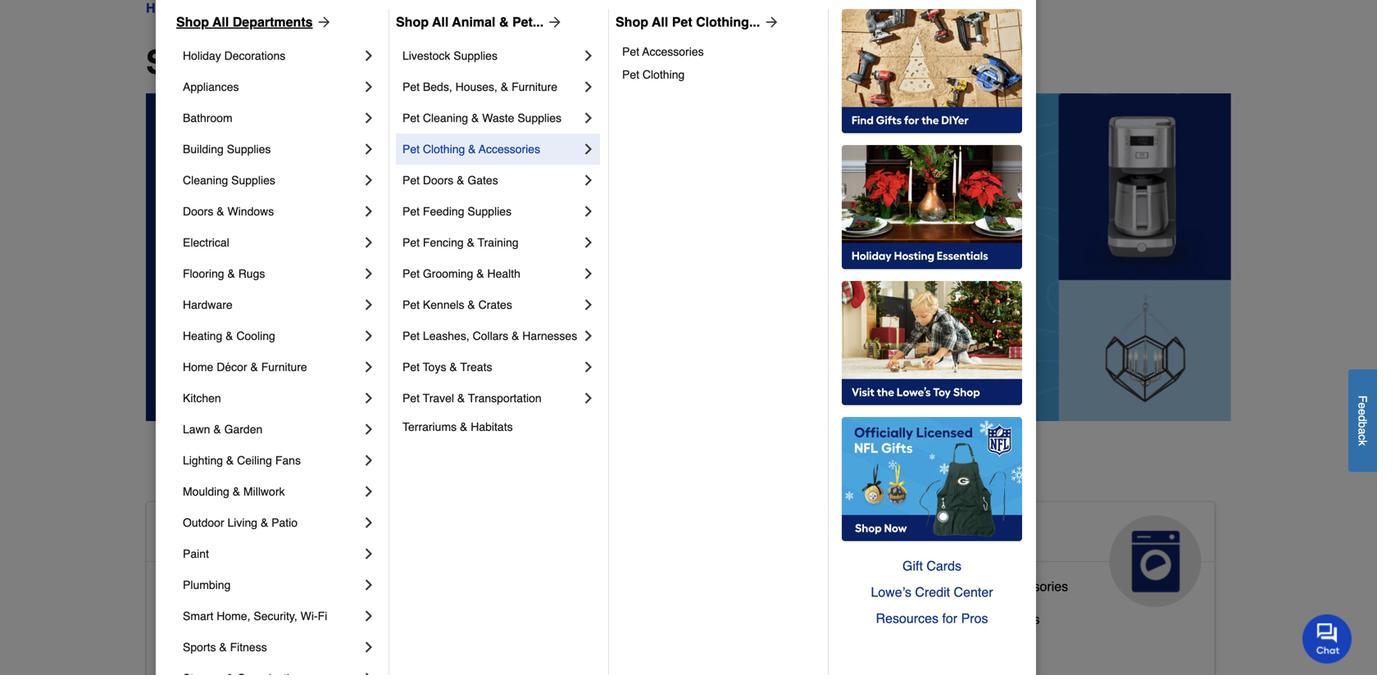 Task type: vqa. For each thing, say whether or not it's contained in the screenshot.
shop All Sports & Fit... 'LINK'
no



Task type: describe. For each thing, give the bounding box(es) containing it.
pet clothing link
[[622, 63, 817, 86]]

chevron right image for pet clothing & accessories
[[581, 141, 597, 157]]

harnesses
[[523, 330, 578, 343]]

chevron right image for pet cleaning & waste supplies
[[581, 110, 597, 126]]

fencing
[[423, 236, 464, 249]]

pet cleaning & waste supplies link
[[403, 103, 581, 134]]

0 vertical spatial accessories
[[643, 45, 704, 58]]

1 horizontal spatial appliances link
[[878, 503, 1215, 608]]

chevron right image for pet doors & gates
[[581, 172, 597, 189]]

lowe's credit center
[[871, 585, 994, 600]]

supplies down animal & pet care
[[584, 606, 634, 621]]

appliance
[[891, 579, 948, 595]]

toys
[[423, 361, 447, 374]]

chevron right image for heating & cooling
[[361, 328, 377, 344]]

health
[[488, 267, 521, 280]]

pet clothing & accessories link
[[403, 134, 581, 165]]

pet for the pet travel & transportation link on the left bottom of page
[[403, 392, 420, 405]]

gates
[[468, 174, 498, 187]]

heating
[[183, 330, 222, 343]]

0 horizontal spatial appliances
[[183, 80, 239, 93]]

appliance parts & accessories link
[[891, 576, 1069, 608]]

outdoor
[[183, 517, 224, 530]]

gift cards
[[903, 559, 962, 574]]

pet clothing & accessories
[[403, 143, 541, 156]]

sports
[[183, 641, 216, 654]]

chevron right image for smart home, security, wi-fi
[[361, 609, 377, 625]]

building
[[183, 143, 224, 156]]

chevron right image for lighting & ceiling fans
[[361, 453, 377, 469]]

enjoy savings year-round. no matter what you're shopping for, find what you need at a great price. image
[[146, 93, 1232, 421]]

supplies right waste
[[518, 112, 562, 125]]

chat invite button image
[[1303, 614, 1353, 664]]

arrow right image for shop all animal & pet...
[[544, 14, 564, 30]]

1 vertical spatial pet beds, houses, & furniture link
[[525, 635, 703, 668]]

appliance parts & accessories
[[891, 579, 1069, 595]]

living
[[228, 517, 258, 530]]

pet leashes, collars & harnesses
[[403, 330, 578, 343]]

find gifts for the diyer. image
[[842, 9, 1023, 134]]

holiday hosting essentials. image
[[842, 145, 1023, 270]]

accessories for pet clothing & accessories
[[479, 143, 541, 156]]

chevron right image for lawn & garden
[[361, 422, 377, 438]]

animal inside shop all animal & pet... link
[[452, 14, 496, 30]]

parts
[[952, 579, 983, 595]]

smart home, security, wi-fi link
[[183, 601, 361, 632]]

chevron right image for holiday decorations
[[361, 48, 377, 64]]

clothing...
[[696, 14, 760, 30]]

beverage & wine chillers link
[[891, 608, 1040, 641]]

accessible for accessible bathroom
[[160, 579, 223, 595]]

pet toys & treats link
[[403, 352, 581, 383]]

shop all animal & pet... link
[[396, 12, 564, 32]]

pet feeding supplies link
[[403, 196, 581, 227]]

lawn & garden link
[[183, 414, 361, 445]]

waste
[[482, 112, 515, 125]]

pet clothing
[[622, 68, 685, 81]]

gift
[[903, 559, 923, 574]]

pet for pet grooming & health link
[[403, 267, 420, 280]]

beverage & wine chillers
[[891, 612, 1040, 627]]

1 horizontal spatial doors
[[423, 174, 454, 187]]

pet doors & gates link
[[403, 165, 581, 196]]

outdoor living & patio
[[183, 517, 298, 530]]

home décor & furniture
[[183, 361, 307, 374]]

chevron right image for hardware
[[361, 297, 377, 313]]

pet for pet clothing link
[[622, 68, 640, 81]]

chevron right image for livestock supplies
[[581, 48, 597, 64]]

pet kennels & crates link
[[403, 290, 581, 321]]

millwork
[[244, 486, 285, 499]]

chevron right image for pet travel & transportation
[[581, 390, 597, 407]]

shop for shop all animal & pet...
[[396, 14, 429, 30]]

grooming
[[423, 267, 474, 280]]

chevron right image for paint
[[361, 546, 377, 563]]

home,
[[217, 610, 251, 623]]

transportation
[[468, 392, 542, 405]]

1 vertical spatial bathroom
[[226, 579, 283, 595]]

training
[[478, 236, 519, 249]]

pet for pet kennels & crates "link"
[[403, 299, 420, 312]]

terrariums & habitats
[[403, 421, 513, 434]]

accessible bedroom
[[160, 612, 280, 627]]

pet fencing & training
[[403, 236, 519, 249]]

collars
[[473, 330, 509, 343]]

0 vertical spatial pet beds, houses, & furniture
[[403, 80, 558, 93]]

crates
[[479, 299, 512, 312]]

accessible entry & home
[[160, 645, 308, 660]]

appliances image
[[1110, 516, 1202, 608]]

lawn & garden
[[183, 423, 263, 436]]

shop for shop all departments
[[176, 14, 209, 30]]

chevron right image for flooring & rugs
[[361, 266, 377, 282]]

lawn
[[183, 423, 210, 436]]

plumbing link
[[183, 570, 361, 601]]

chevron right image for pet beds, houses, & furniture
[[581, 79, 597, 95]]

1 horizontal spatial livestock
[[525, 606, 580, 621]]

chevron right image for pet toys & treats
[[581, 359, 597, 376]]

1 vertical spatial livestock supplies link
[[525, 602, 634, 635]]

1 e from the top
[[1357, 403, 1370, 409]]

departments for shop all departments
[[287, 43, 487, 81]]

chevron right image for pet kennels & crates
[[581, 297, 597, 313]]

electrical
[[183, 236, 229, 249]]

chevron right image for home décor & furniture
[[361, 359, 377, 376]]

f e e d b a c k button
[[1349, 370, 1378, 472]]

2 e from the top
[[1357, 409, 1370, 416]]

pet for pet doors & gates link
[[403, 174, 420, 187]]

animal & pet care
[[525, 522, 667, 575]]

cooling
[[236, 330, 275, 343]]

leashes,
[[423, 330, 470, 343]]

livestock supplies for the bottom livestock supplies link
[[525, 606, 634, 621]]

0 vertical spatial pet beds, houses, & furniture link
[[403, 71, 581, 103]]

accessible for accessible bedroom
[[160, 612, 223, 627]]

pet travel & transportation link
[[403, 383, 581, 414]]

sports & fitness link
[[183, 632, 361, 663]]

pet kennels & crates
[[403, 299, 512, 312]]

pet accessories link
[[622, 40, 817, 63]]

beds, for the top pet beds, houses, & furniture link
[[423, 80, 452, 93]]

electrical link
[[183, 227, 361, 258]]

treats
[[460, 361, 492, 374]]

accessible bedroom link
[[160, 608, 280, 641]]

home décor & furniture link
[[183, 352, 361, 383]]

building supplies
[[183, 143, 271, 156]]

pet toys & treats
[[403, 361, 492, 374]]

accessible entry & home link
[[160, 641, 308, 674]]

chillers
[[997, 612, 1040, 627]]

supplies up pet fencing & training link
[[468, 205, 512, 218]]

doors & windows
[[183, 205, 274, 218]]

b
[[1357, 422, 1370, 428]]

pet grooming & health
[[403, 267, 521, 280]]

accessible for accessible home
[[160, 522, 280, 549]]

chevron right image for pet fencing & training
[[581, 235, 597, 251]]

all for departments
[[213, 14, 229, 30]]

accessible home link
[[147, 503, 484, 608]]

travel
[[423, 392, 454, 405]]

sports & fitness
[[183, 641, 267, 654]]

chevron right image for appliances
[[361, 79, 377, 95]]

houses, for the top pet beds, houses, & furniture link
[[456, 80, 498, 93]]

paint link
[[183, 539, 361, 570]]

all for animal
[[432, 14, 449, 30]]

feeding
[[423, 205, 465, 218]]

pet for pet fencing & training link
[[403, 236, 420, 249]]

rugs
[[238, 267, 265, 280]]



Task type: locate. For each thing, give the bounding box(es) containing it.
security,
[[254, 610, 298, 623]]

1 vertical spatial departments
[[287, 43, 487, 81]]

chevron right image for cleaning supplies
[[361, 172, 377, 189]]

flooring
[[183, 267, 224, 280]]

wi-
[[301, 610, 318, 623]]

1 horizontal spatial arrow right image
[[544, 14, 564, 30]]

accessories for appliance parts & accessories
[[998, 579, 1069, 595]]

2 shop from the left
[[396, 14, 429, 30]]

accessible bathroom link
[[160, 576, 283, 608]]

livestock down shop all animal & pet...
[[403, 49, 451, 62]]

1 accessible from the top
[[160, 522, 280, 549]]

1 horizontal spatial livestock supplies
[[525, 606, 634, 621]]

1 vertical spatial doors
[[183, 205, 214, 218]]

accessible
[[160, 522, 280, 549], [160, 579, 223, 595], [160, 612, 223, 627], [160, 645, 223, 660]]

supplies up cleaning supplies
[[227, 143, 271, 156]]

arrow right image
[[313, 14, 333, 30], [544, 14, 564, 30], [760, 14, 780, 30]]

pet for pet toys & treats link
[[403, 361, 420, 374]]

cards
[[927, 559, 962, 574]]

1 horizontal spatial animal
[[525, 522, 602, 549]]

0 vertical spatial animal
[[452, 14, 496, 30]]

accessories up chillers
[[998, 579, 1069, 595]]

0 vertical spatial livestock supplies
[[403, 49, 498, 62]]

appliances down holiday
[[183, 80, 239, 93]]

3 accessible from the top
[[160, 612, 223, 627]]

0 vertical spatial furniture
[[512, 80, 558, 93]]

cleaning down building
[[183, 174, 228, 187]]

4 accessible from the top
[[160, 645, 223, 660]]

0 horizontal spatial houses,
[[456, 80, 498, 93]]

entry
[[226, 645, 257, 660]]

livestock supplies down care
[[525, 606, 634, 621]]

chevron right image for sports & fitness
[[361, 640, 377, 656]]

accessories
[[643, 45, 704, 58], [479, 143, 541, 156], [998, 579, 1069, 595]]

0 horizontal spatial beds,
[[423, 80, 452, 93]]

pet inside "link"
[[403, 299, 420, 312]]

all for pet
[[652, 14, 669, 30]]

building supplies link
[[183, 134, 361, 165]]

cleaning
[[423, 112, 468, 125], [183, 174, 228, 187]]

livestock down care
[[525, 606, 580, 621]]

1 horizontal spatial houses,
[[586, 638, 634, 654]]

2 vertical spatial accessories
[[998, 579, 1069, 595]]

arrow right image inside the shop all pet clothing... link
[[760, 14, 780, 30]]

pet grooming & health link
[[403, 258, 581, 290]]

0 horizontal spatial doors
[[183, 205, 214, 218]]

chevron right image for electrical
[[361, 235, 377, 251]]

1 horizontal spatial clothing
[[643, 68, 685, 81]]

0 vertical spatial beds,
[[423, 80, 452, 93]]

0 vertical spatial departments
[[233, 14, 313, 30]]

0 vertical spatial houses,
[[456, 80, 498, 93]]

arrow right image inside shop all departments link
[[313, 14, 333, 30]]

1 horizontal spatial shop
[[396, 14, 429, 30]]

flooring & rugs
[[183, 267, 265, 280]]

chevron right image for pet leashes, collars & harnesses
[[581, 328, 597, 344]]

1 vertical spatial clothing
[[423, 143, 465, 156]]

doors up the 'electrical'
[[183, 205, 214, 218]]

1 horizontal spatial beds,
[[549, 638, 582, 654]]

all
[[213, 14, 229, 30], [432, 14, 449, 30], [652, 14, 669, 30], [236, 43, 278, 81]]

departments for shop all departments
[[233, 14, 313, 30]]

chevron right image for moulding & millwork
[[361, 484, 377, 500]]

livestock supplies down shop all animal & pet...
[[403, 49, 498, 62]]

shop all pet clothing... link
[[616, 12, 780, 32]]

supplies
[[454, 49, 498, 62], [518, 112, 562, 125], [227, 143, 271, 156], [231, 174, 275, 187], [468, 205, 512, 218], [584, 606, 634, 621]]

2 horizontal spatial arrow right image
[[760, 14, 780, 30]]

shop all animal & pet...
[[396, 14, 544, 30]]

0 horizontal spatial furniture
[[261, 361, 307, 374]]

1 horizontal spatial cleaning
[[423, 112, 468, 125]]

lighting
[[183, 454, 223, 467]]

f e e d b a c k
[[1357, 396, 1370, 446]]

paint
[[183, 548, 209, 561]]

chevron right image for kitchen
[[361, 390, 377, 407]]

1 horizontal spatial appliances
[[891, 522, 1013, 549]]

kitchen link
[[183, 383, 361, 414]]

center
[[954, 585, 994, 600]]

garden
[[224, 423, 263, 436]]

1 vertical spatial pet beds, houses, & furniture
[[525, 638, 703, 654]]

chevron right image for building supplies
[[361, 141, 377, 157]]

0 vertical spatial doors
[[423, 174, 454, 187]]

supplies down shop all animal & pet... link
[[454, 49, 498, 62]]

smart
[[183, 610, 214, 623]]

for
[[943, 611, 958, 627]]

0 horizontal spatial livestock
[[403, 49, 451, 62]]

shop
[[146, 43, 228, 81]]

resources for pros link
[[842, 606, 1023, 632]]

pet for pet feeding supplies link
[[403, 205, 420, 218]]

0 vertical spatial appliances
[[183, 80, 239, 93]]

holiday decorations
[[183, 49, 286, 62]]

pet for pet leashes, collars & harnesses link
[[403, 330, 420, 343]]

kennels
[[423, 299, 465, 312]]

pet doors & gates
[[403, 174, 498, 187]]

0 horizontal spatial clothing
[[423, 143, 465, 156]]

arrow right image inside shop all animal & pet... link
[[544, 14, 564, 30]]

e up b
[[1357, 409, 1370, 416]]

livestock supplies link down shop all animal & pet... link
[[403, 40, 581, 71]]

arrow right image for shop all departments
[[313, 14, 333, 30]]

chevron right image for outdoor living & patio
[[361, 515, 377, 531]]

clothing for pet clothing & accessories
[[423, 143, 465, 156]]

shop
[[176, 14, 209, 30], [396, 14, 429, 30], [616, 14, 649, 30]]

chevron right image for bathroom
[[361, 110, 377, 126]]

clothing down pet accessories
[[643, 68, 685, 81]]

lowe's credit center link
[[842, 580, 1023, 606]]

0 vertical spatial appliances link
[[183, 71, 361, 103]]

pet for pet accessories link
[[622, 45, 640, 58]]

f
[[1357, 396, 1370, 403]]

bedroom
[[226, 612, 280, 627]]

shop all departments
[[176, 14, 313, 30]]

resources
[[876, 611, 939, 627]]

0 horizontal spatial animal
[[452, 14, 496, 30]]

flooring & rugs link
[[183, 258, 361, 290]]

cleaning supplies
[[183, 174, 275, 187]]

2 vertical spatial furniture
[[650, 638, 703, 654]]

1 vertical spatial livestock
[[525, 606, 580, 621]]

0 vertical spatial cleaning
[[423, 112, 468, 125]]

appliances link down decorations
[[183, 71, 361, 103]]

k
[[1357, 440, 1370, 446]]

& inside animal & pet care
[[608, 522, 625, 549]]

patio
[[272, 517, 298, 530]]

1 vertical spatial livestock supplies
[[525, 606, 634, 621]]

cleaning up pet clothing & accessories
[[423, 112, 468, 125]]

moulding
[[183, 486, 229, 499]]

accessories up pet clothing
[[643, 45, 704, 58]]

houses,
[[456, 80, 498, 93], [586, 638, 634, 654]]

pet fencing & training link
[[403, 227, 581, 258]]

2 accessible from the top
[[160, 579, 223, 595]]

0 vertical spatial bathroom
[[183, 112, 233, 125]]

pet
[[672, 14, 693, 30], [622, 45, 640, 58], [622, 68, 640, 81], [403, 80, 420, 93], [403, 112, 420, 125], [403, 143, 420, 156], [403, 174, 420, 187], [403, 205, 420, 218], [403, 236, 420, 249], [403, 267, 420, 280], [403, 299, 420, 312], [403, 330, 420, 343], [403, 361, 420, 374], [403, 392, 420, 405], [631, 522, 667, 549], [525, 638, 545, 654]]

animal & pet care image
[[745, 516, 837, 608]]

accessible for accessible entry & home
[[160, 645, 223, 660]]

heating & cooling link
[[183, 321, 361, 352]]

e up d
[[1357, 403, 1370, 409]]

holiday
[[183, 49, 221, 62]]

supplies up windows
[[231, 174, 275, 187]]

pet accessories
[[622, 45, 704, 58]]

appliances link up chillers
[[878, 503, 1215, 608]]

pros
[[962, 611, 989, 627]]

animal
[[452, 14, 496, 30], [525, 522, 602, 549]]

0 horizontal spatial cleaning
[[183, 174, 228, 187]]

0 vertical spatial livestock supplies link
[[403, 40, 581, 71]]

2 arrow right image from the left
[[544, 14, 564, 30]]

accessories down waste
[[479, 143, 541, 156]]

0 vertical spatial livestock
[[403, 49, 451, 62]]

c
[[1357, 435, 1370, 440]]

bathroom up smart home, security, wi-fi
[[226, 579, 283, 595]]

beds, for bottom pet beds, houses, & furniture link
[[549, 638, 582, 654]]

bathroom
[[183, 112, 233, 125], [226, 579, 283, 595]]

beverage
[[891, 612, 947, 627]]

shop for shop all pet clothing...
[[616, 14, 649, 30]]

1 vertical spatial animal
[[525, 522, 602, 549]]

ceiling
[[237, 454, 272, 467]]

livestock supplies link down care
[[525, 602, 634, 635]]

chevron right image for pet grooming & health
[[581, 266, 597, 282]]

2 horizontal spatial accessories
[[998, 579, 1069, 595]]

0 horizontal spatial appliances link
[[183, 71, 361, 103]]

1 vertical spatial beds,
[[549, 638, 582, 654]]

accessible home image
[[379, 516, 471, 608]]

&
[[499, 14, 509, 30], [501, 80, 509, 93], [472, 112, 479, 125], [468, 143, 476, 156], [457, 174, 465, 187], [217, 205, 224, 218], [467, 236, 475, 249], [228, 267, 235, 280], [477, 267, 484, 280], [468, 299, 475, 312], [226, 330, 233, 343], [512, 330, 519, 343], [251, 361, 258, 374], [450, 361, 457, 374], [458, 392, 465, 405], [460, 421, 468, 434], [214, 423, 221, 436], [226, 454, 234, 467], [233, 486, 240, 499], [261, 517, 268, 530], [608, 522, 625, 549], [986, 579, 995, 595], [951, 612, 959, 627], [638, 638, 646, 654], [219, 641, 227, 654], [261, 645, 269, 660]]

accessible bathroom
[[160, 579, 283, 595]]

hardware link
[[183, 290, 361, 321]]

clothing for pet clothing
[[643, 68, 685, 81]]

1 vertical spatial cleaning
[[183, 174, 228, 187]]

houses, for bottom pet beds, houses, & furniture link
[[586, 638, 634, 654]]

1 vertical spatial appliances
[[891, 522, 1013, 549]]

officially licensed n f l gifts. shop now. image
[[842, 417, 1023, 542]]

0 horizontal spatial accessories
[[479, 143, 541, 156]]

visit the lowe's toy shop. image
[[842, 281, 1023, 406]]

d
[[1357, 416, 1370, 422]]

& inside "link"
[[468, 299, 475, 312]]

pet beds, houses, & furniture link
[[403, 71, 581, 103], [525, 635, 703, 668]]

1 vertical spatial houses,
[[586, 638, 634, 654]]

0 horizontal spatial shop
[[176, 14, 209, 30]]

1 arrow right image from the left
[[313, 14, 333, 30]]

pet inside animal & pet care
[[631, 522, 667, 549]]

chevron right image
[[581, 79, 597, 95], [581, 172, 597, 189], [361, 203, 377, 220], [581, 203, 597, 220], [361, 235, 377, 251], [581, 266, 597, 282], [361, 297, 377, 313], [581, 297, 597, 313], [361, 359, 377, 376], [581, 359, 597, 376], [361, 453, 377, 469], [361, 484, 377, 500], [361, 546, 377, 563], [361, 577, 377, 594], [361, 640, 377, 656]]

appliances up cards
[[891, 522, 1013, 549]]

kitchen
[[183, 392, 221, 405]]

1 horizontal spatial accessories
[[643, 45, 704, 58]]

3 shop from the left
[[616, 14, 649, 30]]

bathroom up building
[[183, 112, 233, 125]]

decorations
[[224, 49, 286, 62]]

chevron right image for doors & windows
[[361, 203, 377, 220]]

habitats
[[471, 421, 513, 434]]

shop all pet clothing...
[[616, 14, 760, 30]]

clothing up pet doors & gates
[[423, 143, 465, 156]]

furniture
[[512, 80, 558, 93], [261, 361, 307, 374], [650, 638, 703, 654]]

terrariums
[[403, 421, 457, 434]]

1 vertical spatial accessories
[[479, 143, 541, 156]]

1 shop from the left
[[176, 14, 209, 30]]

windows
[[228, 205, 274, 218]]

pet...
[[513, 14, 544, 30]]

chevron right image for plumbing
[[361, 577, 377, 594]]

animal inside animal & pet care
[[525, 522, 602, 549]]

0 horizontal spatial livestock supplies
[[403, 49, 498, 62]]

chevron right image
[[361, 48, 377, 64], [581, 48, 597, 64], [361, 79, 377, 95], [361, 110, 377, 126], [581, 110, 597, 126], [361, 141, 377, 157], [581, 141, 597, 157], [361, 172, 377, 189], [581, 235, 597, 251], [361, 266, 377, 282], [361, 328, 377, 344], [581, 328, 597, 344], [361, 390, 377, 407], [581, 390, 597, 407], [361, 422, 377, 438], [361, 515, 377, 531], [361, 609, 377, 625], [361, 671, 377, 676]]

chevron right image for pet feeding supplies
[[581, 203, 597, 220]]

1 horizontal spatial furniture
[[512, 80, 558, 93]]

hardware
[[183, 299, 233, 312]]

pet for pet clothing & accessories link
[[403, 143, 420, 156]]

0 vertical spatial clothing
[[643, 68, 685, 81]]

arrow right image for shop all pet clothing...
[[760, 14, 780, 30]]

1 vertical spatial appliances link
[[878, 503, 1215, 608]]

3 arrow right image from the left
[[760, 14, 780, 30]]

livestock supplies for top livestock supplies link
[[403, 49, 498, 62]]

0 horizontal spatial arrow right image
[[313, 14, 333, 30]]

1 vertical spatial furniture
[[261, 361, 307, 374]]

2 horizontal spatial shop
[[616, 14, 649, 30]]

fitness
[[230, 641, 267, 654]]

2 horizontal spatial furniture
[[650, 638, 703, 654]]

doors up feeding
[[423, 174, 454, 187]]

lighting & ceiling fans link
[[183, 445, 361, 476]]

plumbing
[[183, 579, 231, 592]]

pet for pet cleaning & waste supplies link
[[403, 112, 420, 125]]



